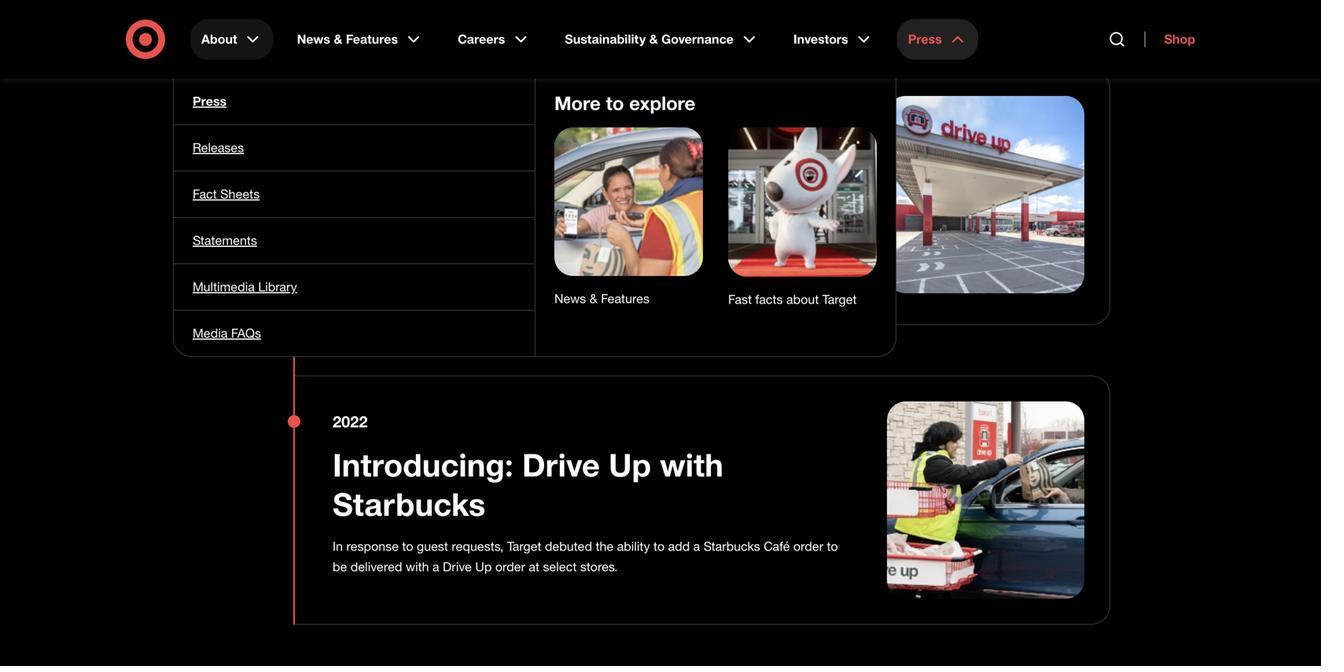 Task type: locate. For each thing, give the bounding box(es) containing it.
1 vertical spatial a
[[694, 539, 701, 554]]

1 vertical spatial order
[[496, 559, 526, 575]]

1 vertical spatial drive
[[443, 559, 472, 575]]

0 horizontal spatial press link
[[174, 79, 535, 124]]

news
[[297, 31, 330, 47], [555, 291, 586, 306]]

about link
[[190, 19, 274, 60]]

a down the guest
[[433, 559, 440, 575]]

1 horizontal spatial news
[[555, 291, 586, 306]]

news for the top the news & features "link"
[[297, 31, 330, 47]]

target up reimagined
[[333, 206, 367, 222]]

0 horizontal spatial news
[[297, 31, 330, 47]]

a inside target revealed the next evolution of its new store strategy: larger footprints and a reimagined design.
[[786, 206, 792, 222]]

next
[[444, 206, 468, 222]]

a cartoon version of the target mascot bullseye image
[[729, 127, 877, 277]]

target right about
[[823, 292, 857, 307]]

and
[[761, 206, 782, 222]]

2000 link
[[212, 105, 268, 129]]

1 vertical spatial features
[[601, 291, 650, 306]]

drive
[[523, 446, 600, 484], [443, 559, 472, 575]]

1 vertical spatial starbucks
[[704, 539, 761, 554]]

design.
[[399, 227, 440, 242]]

1 horizontal spatial news & features
[[555, 291, 650, 306]]

order left 'at'
[[496, 559, 526, 575]]

the inside target revealed the next evolution of its new store strategy: larger footprints and a reimagined design.
[[422, 206, 440, 222]]

1 horizontal spatial news & features link
[[555, 291, 650, 306]]

1 horizontal spatial &
[[590, 291, 598, 306]]

site navigation element
[[0, 0, 1322, 666]]

debuted
[[545, 539, 593, 554]]

news & features for bottom the news & features "link"
[[555, 291, 650, 306]]

2 horizontal spatial target
[[823, 292, 857, 307]]

revealed
[[371, 206, 419, 222]]

a right "add"
[[694, 539, 701, 554]]

0 vertical spatial order
[[794, 539, 824, 554]]

news & features
[[297, 31, 398, 47], [555, 291, 650, 306]]

1 vertical spatial press link
[[174, 79, 535, 124]]

starbucks down introducing:
[[333, 485, 486, 524]]

& inside "link"
[[334, 31, 343, 47]]

starbucks left café
[[704, 539, 761, 554]]

target
[[333, 206, 367, 222], [823, 292, 857, 307], [507, 539, 542, 554]]

releases
[[193, 140, 244, 155]]

1 horizontal spatial drive
[[523, 446, 600, 484]]

the inside the in response to guest requests, target debuted the ability to add a starbucks café order to be delivered with a drive up order at select stores.
[[596, 539, 614, 554]]

1 vertical spatial with
[[406, 559, 429, 575]]

1 vertical spatial target
[[823, 292, 857, 307]]

governance
[[662, 31, 734, 47]]

0 horizontal spatial the
[[422, 206, 440, 222]]

shop
[[1165, 31, 1196, 47]]

order
[[794, 539, 824, 554], [496, 559, 526, 575]]

0 vertical spatial a
[[786, 206, 792, 222]]

news inside "link"
[[297, 31, 330, 47]]

0 vertical spatial press link
[[898, 19, 979, 60]]

facts
[[756, 292, 783, 307]]

1 horizontal spatial press
[[909, 31, 943, 47]]

0 vertical spatial drive
[[523, 446, 600, 484]]

0 horizontal spatial target
[[333, 206, 367, 222]]

& for bottom the news & features "link"
[[590, 291, 598, 306]]

with
[[660, 446, 724, 484], [406, 559, 429, 575]]

0 horizontal spatial drive
[[443, 559, 472, 575]]

2 horizontal spatial &
[[650, 31, 658, 47]]

1 vertical spatial news & features
[[555, 291, 650, 306]]

sustainability & governance
[[565, 31, 734, 47]]

the
[[422, 206, 440, 222], [596, 539, 614, 554]]

press link
[[898, 19, 979, 60], [174, 79, 535, 124]]

1 vertical spatial 2022
[[333, 412, 368, 431]]

0 horizontal spatial news & features
[[297, 31, 398, 47]]

2010 link
[[212, 216, 268, 239]]

to left "add"
[[654, 539, 665, 554]]

features for bottom the news & features "link"
[[601, 291, 650, 306]]

to right "more"
[[606, 92, 624, 114]]

0 horizontal spatial news & features link
[[286, 19, 434, 60]]

up inside the in response to guest requests, target debuted the ability to add a starbucks café order to be delivered with a drive up order at select stores.
[[476, 559, 492, 575]]

features inside "link"
[[346, 31, 398, 47]]

0 vertical spatial starbucks
[[333, 485, 486, 524]]

0 horizontal spatial press
[[193, 94, 227, 109]]

2 horizontal spatial a
[[786, 206, 792, 222]]

target inside site navigation element
[[823, 292, 857, 307]]

0 vertical spatial features
[[346, 31, 398, 47]]

a team member hands a guest a starbucks bag at drive up image
[[555, 127, 703, 276]]

0 vertical spatial target
[[333, 206, 367, 222]]

features for the top the news & features "link"
[[346, 31, 398, 47]]

0 horizontal spatial starbucks
[[333, 485, 486, 524]]

0 horizontal spatial a
[[433, 559, 440, 575]]

0 vertical spatial news
[[297, 31, 330, 47]]

select
[[543, 559, 577, 575]]

starbucks inside introducing: drive up with starbucks
[[333, 485, 486, 524]]

fast
[[729, 292, 752, 307]]

2022
[[333, 119, 368, 138], [333, 412, 368, 431]]

the up design.
[[422, 206, 440, 222]]

target up 'at'
[[507, 539, 542, 554]]

with inside the in response to guest requests, target debuted the ability to add a starbucks café order to be delivered with a drive up order at select stores.
[[406, 559, 429, 575]]

to right café
[[827, 539, 839, 554]]

1 vertical spatial press
[[193, 94, 227, 109]]

0 horizontal spatial features
[[346, 31, 398, 47]]

new
[[556, 206, 580, 222]]

news for bottom the news & features "link"
[[555, 291, 586, 306]]

news & features inside "link"
[[297, 31, 398, 47]]

sustainability & governance link
[[554, 19, 770, 60]]

1 horizontal spatial starbucks
[[704, 539, 761, 554]]

media faqs
[[193, 326, 261, 341]]

1 horizontal spatial target
[[507, 539, 542, 554]]

0 vertical spatial the
[[422, 206, 440, 222]]

&
[[334, 31, 343, 47], [650, 31, 658, 47], [590, 291, 598, 306]]

in response to guest requests, target debuted the ability to add a starbucks café order to be delivered with a drive up order at select stores.
[[333, 539, 839, 575]]

1 horizontal spatial features
[[601, 291, 650, 306]]

2 2022 from the top
[[333, 412, 368, 431]]

up
[[609, 446, 652, 484], [476, 559, 492, 575]]

0 vertical spatial news & features link
[[286, 19, 434, 60]]

to
[[606, 92, 624, 114], [402, 539, 414, 554], [654, 539, 665, 554], [827, 539, 839, 554]]

news & features for the top the news & features "link"
[[297, 31, 398, 47]]

1 horizontal spatial the
[[596, 539, 614, 554]]

evolution
[[471, 206, 522, 222]]

2022 for target
[[333, 119, 368, 138]]

0 vertical spatial press
[[909, 31, 943, 47]]

2 vertical spatial target
[[507, 539, 542, 554]]

about
[[787, 292, 819, 307]]

starbucks inside the in response to guest requests, target debuted the ability to add a starbucks café order to be delivered with a drive up order at select stores.
[[704, 539, 761, 554]]

0 horizontal spatial &
[[334, 31, 343, 47]]

delivered
[[351, 559, 402, 575]]

about
[[201, 31, 237, 47]]

1 horizontal spatial order
[[794, 539, 824, 554]]

1 horizontal spatial a
[[694, 539, 701, 554]]

learn more
[[333, 260, 402, 275]]

0 vertical spatial 2022
[[333, 119, 368, 138]]

a
[[786, 206, 792, 222], [694, 539, 701, 554], [433, 559, 440, 575]]

order right café
[[794, 539, 824, 554]]

target revealed the next evolution of its new store strategy: larger footprints and a reimagined design.
[[333, 206, 792, 242]]

1 horizontal spatial with
[[660, 446, 724, 484]]

0 vertical spatial news & features
[[297, 31, 398, 47]]

features
[[346, 31, 398, 47], [601, 291, 650, 306]]

learn more button
[[333, 258, 427, 277]]

more
[[371, 260, 402, 275]]

fast facts about target
[[729, 292, 857, 307]]

1 vertical spatial news
[[555, 291, 586, 306]]

1 2022 from the top
[[333, 119, 368, 138]]

1 vertical spatial the
[[596, 539, 614, 554]]

media faqs link
[[174, 311, 535, 356]]

a right and
[[786, 206, 792, 222]]

2010
[[219, 216, 261, 239]]

0 horizontal spatial up
[[476, 559, 492, 575]]

press
[[909, 31, 943, 47], [193, 94, 227, 109]]

sheets
[[220, 186, 260, 202]]

strategy:
[[615, 206, 664, 222]]

0 vertical spatial with
[[660, 446, 724, 484]]

1 horizontal spatial up
[[609, 446, 652, 484]]

1 vertical spatial up
[[476, 559, 492, 575]]

1 vertical spatial news & features link
[[555, 291, 650, 306]]

in
[[333, 539, 343, 554]]

faqs
[[231, 326, 261, 341]]

be
[[333, 559, 347, 575]]

multimedia
[[193, 279, 255, 295]]

0 vertical spatial up
[[609, 446, 652, 484]]

the up stores.
[[596, 539, 614, 554]]

0 horizontal spatial with
[[406, 559, 429, 575]]

target inside target revealed the next evolution of its new store strategy: larger footprints and a reimagined design.
[[333, 206, 367, 222]]

café
[[764, 539, 790, 554]]

fast facts about target link
[[729, 292, 857, 307]]

news & features link
[[286, 19, 434, 60], [555, 291, 650, 306]]



Task type: vqa. For each thing, say whether or not it's contained in the screenshot.
In
yes



Task type: describe. For each thing, give the bounding box(es) containing it.
2020
[[219, 326, 261, 349]]

strategy
[[648, 152, 774, 191]]

fact
[[193, 186, 217, 202]]

up inside introducing: drive up with starbucks
[[609, 446, 652, 484]]

of
[[526, 206, 536, 222]]

investors
[[794, 31, 849, 47]]

drive inside introducing: drive up with starbucks
[[523, 446, 600, 484]]

reimagined
[[333, 227, 396, 242]]

library
[[258, 279, 297, 295]]

2005 link
[[212, 161, 268, 184]]

multimedia library
[[193, 279, 297, 295]]

media
[[193, 326, 228, 341]]

2015 link
[[212, 271, 268, 294]]

1 horizontal spatial press link
[[898, 19, 979, 60]]

a large red and white building image
[[888, 96, 1085, 293]]

fact sheets
[[193, 186, 260, 202]]

& for the top the news & features "link"
[[334, 31, 343, 47]]

more
[[555, 92, 601, 114]]

target inside the in response to guest requests, target debuted the ability to add a starbucks café order to be delivered with a drive up order at select stores.
[[507, 539, 542, 554]]

2015
[[219, 271, 261, 294]]

stores.
[[581, 559, 618, 575]]

larger-
[[333, 152, 444, 191]]

2020 link
[[212, 326, 268, 349]]

footprints
[[703, 206, 757, 222]]

introducing:
[[333, 446, 514, 484]]

ability
[[617, 539, 650, 554]]

releases link
[[174, 125, 535, 171]]

statements
[[193, 233, 257, 248]]

larger-format store strategy button
[[333, 152, 774, 191]]

2005
[[219, 161, 261, 184]]

investors link
[[783, 19, 885, 60]]

guest
[[417, 539, 448, 554]]

learn
[[333, 260, 367, 275]]

2000
[[219, 106, 261, 129]]

to inside site navigation element
[[606, 92, 624, 114]]

add
[[669, 539, 690, 554]]

requests,
[[452, 539, 504, 554]]

statements link
[[174, 218, 535, 264]]

careers
[[458, 31, 505, 47]]

0 horizontal spatial order
[[496, 559, 526, 575]]

fact sheets link
[[174, 172, 535, 217]]

multimedia library link
[[174, 264, 535, 310]]

larger-format store strategy
[[333, 152, 774, 191]]

at
[[529, 559, 540, 575]]

introducing: drive up with starbucks
[[333, 446, 724, 524]]

more to explore
[[555, 92, 696, 114]]

careers link
[[447, 19, 542, 60]]

its
[[540, 206, 553, 222]]

format
[[444, 152, 550, 191]]

explore
[[630, 92, 696, 114]]

sustainability
[[565, 31, 646, 47]]

a person pushing a cart with a person in it image
[[888, 402, 1085, 599]]

with inside introducing: drive up with starbucks
[[660, 446, 724, 484]]

store
[[559, 152, 639, 191]]

response
[[347, 539, 399, 554]]

to left the guest
[[402, 539, 414, 554]]

larger
[[668, 206, 700, 222]]

2022 for in
[[333, 412, 368, 431]]

& for sustainability & governance link
[[650, 31, 658, 47]]

shop link
[[1145, 31, 1196, 47]]

drive inside the in response to guest requests, target debuted the ability to add a starbucks café order to be delivered with a drive up order at select stores.
[[443, 559, 472, 575]]

2 vertical spatial a
[[433, 559, 440, 575]]

store
[[583, 206, 612, 222]]



